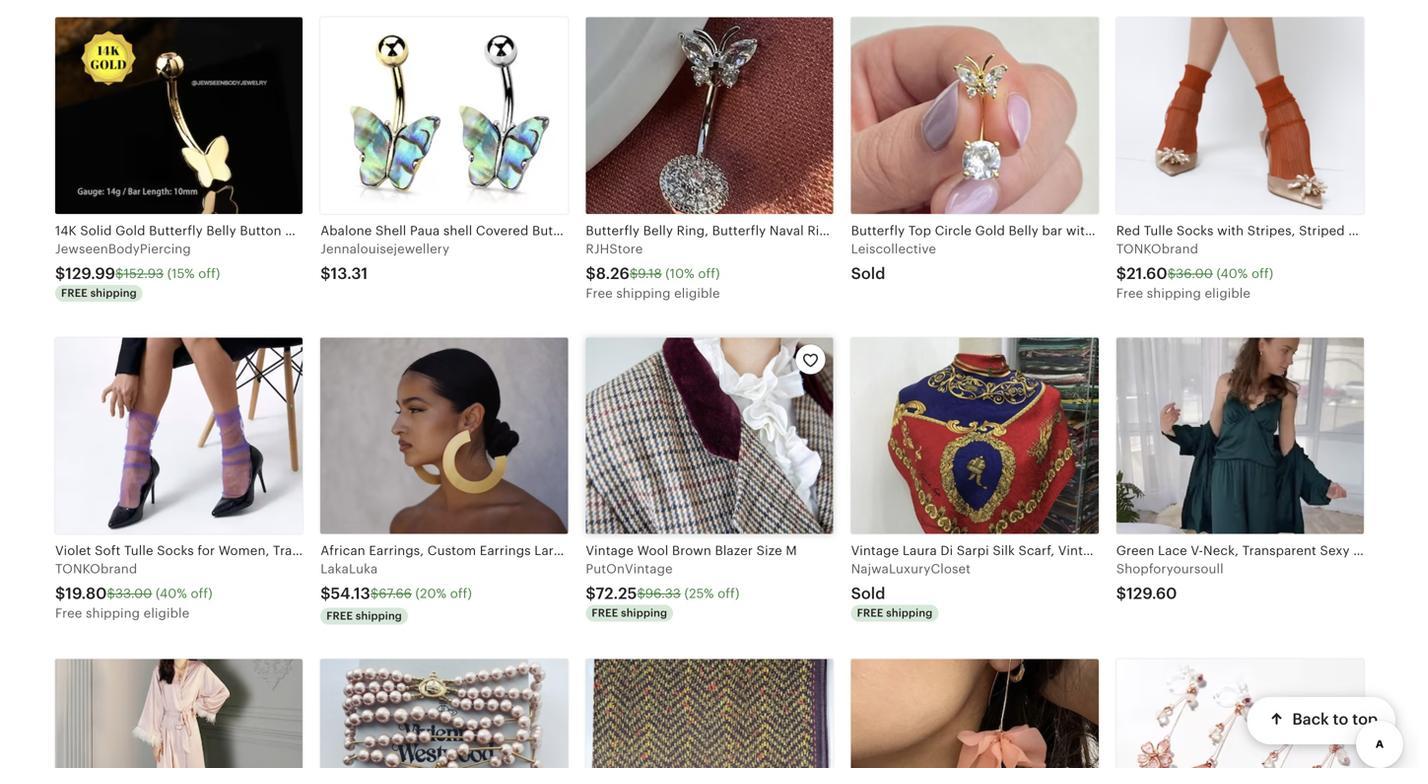 Task type: locate. For each thing, give the bounding box(es) containing it.
tonkobrand
[[1117, 241, 1199, 256], [55, 561, 137, 576]]

off) inside tonkobrand $ 19.80 $ 33.00 (40% off) free shipping eligible
[[191, 586, 213, 601]]

free down 21.60
[[1117, 286, 1144, 301]]

african earrings, custom earrings large hoop earrings. laka luka design "trois quart" earrings, gift for her, handmade earrings image
[[321, 337, 568, 534]]

0 vertical spatial (40%
[[1217, 266, 1249, 281]]

14k solid gold butterfly belly button ring/dainty navel piercing/navel ring/belly ring/belly piercing jewelry 14g/valentines gifts for her image
[[55, 17, 303, 214]]

tonkobrand up 19.80
[[55, 561, 137, 576]]

tonkobrand inside tonkobrand $ 19.80 $ 33.00 (40% off) free shipping eligible
[[55, 561, 137, 576]]

eligible for 8.26
[[675, 286, 720, 301]]

back to top
[[1293, 711, 1378, 728]]

free inside vintage wool brown blazer size m putonvintage $ 72.25 $ 96.33 (25% off) free shipping
[[592, 607, 619, 619]]

(40% for 19.80
[[156, 586, 187, 601]]

off) inside lakaluka $ 54.13 $ 67.66 (20% off) free shipping
[[450, 586, 472, 601]]

$ inside jennalouisejewellery $ 13.31
[[321, 265, 331, 283]]

red tulle socks with stripes, striped lace socks, sheer tulle socks, striped women socks, lace socks women, designer red socks, 1603 socks image
[[1117, 17, 1365, 214]]

eligible for 21.60
[[1205, 286, 1251, 301]]

1 horizontal spatial (40%
[[1217, 266, 1249, 281]]

vivienne westwood long layered gold pink pearl necklace with 3d orb drop and swarovski crystals image
[[321, 659, 568, 768]]

shipping inside jewseenbodypiercing $ 129.99 $ 152.93 (15% off) free shipping
[[90, 287, 137, 299]]

sold down 'najwaluxurycloset'
[[852, 585, 886, 603]]

off) for 54.13
[[450, 586, 472, 601]]

off) right "33.00"
[[191, 586, 213, 601]]

(40% inside tonkobrand $ 21.60 $ 36.00 (40% off) free shipping eligible
[[1217, 266, 1249, 281]]

shipping inside vintage wool brown blazer size m putonvintage $ 72.25 $ 96.33 (25% off) free shipping
[[621, 607, 668, 619]]

shipping for 21.60
[[1147, 286, 1202, 301]]

vivienne westwood vintage collection handkerchief 19 x 19 inches image
[[586, 659, 834, 768]]

shipping inside the rjhstore $ 8.26 $ 9.18 (10% off) free shipping eligible
[[617, 286, 671, 301]]

shipping inside tonkobrand $ 19.80 $ 33.00 (40% off) free shipping eligible
[[86, 606, 140, 621]]

eligible inside tonkobrand $ 21.60 $ 36.00 (40% off) free shipping eligible
[[1205, 286, 1251, 301]]

free down 72.25
[[592, 607, 619, 619]]

jewseenbodypiercing $ 129.99 $ 152.93 (15% off) free shipping
[[55, 241, 220, 299]]

(25%
[[685, 586, 714, 601]]

off) right (15%
[[198, 266, 220, 281]]

free down 8.26
[[586, 286, 613, 301]]

129.60
[[1127, 585, 1178, 603]]

free inside najwaluxurycloset sold free shipping
[[857, 607, 884, 619]]

1 horizontal spatial free
[[586, 286, 613, 301]]

0 horizontal spatial (40%
[[156, 586, 187, 601]]

shipping
[[617, 286, 671, 301], [1147, 286, 1202, 301], [90, 287, 137, 299], [86, 606, 140, 621], [621, 607, 668, 619], [887, 607, 933, 619], [356, 610, 402, 622]]

free down 'najwaluxurycloset'
[[857, 607, 884, 619]]

jennalouisejewellery
[[321, 241, 450, 256]]

$
[[55, 265, 65, 283], [321, 265, 331, 283], [586, 265, 596, 283], [1117, 265, 1127, 283], [115, 266, 124, 281], [630, 266, 638, 281], [1168, 266, 1176, 281], [55, 585, 65, 603], [321, 585, 331, 603], [586, 585, 596, 603], [1117, 585, 1127, 603], [107, 586, 115, 601], [371, 586, 379, 601], [637, 586, 646, 601]]

0 horizontal spatial eligible
[[144, 606, 190, 621]]

jewseenbodypiercing
[[55, 241, 191, 256]]

1 sold from the top
[[852, 265, 886, 283]]

54.13
[[331, 585, 371, 603]]

shipping down 129.99
[[90, 287, 137, 299]]

eligible inside the rjhstore $ 8.26 $ 9.18 (10% off) free shipping eligible
[[675, 286, 720, 301]]

shipping inside lakaluka $ 54.13 $ 67.66 (20% off) free shipping
[[356, 610, 402, 622]]

1 horizontal spatial tonkobrand
[[1117, 241, 1199, 256]]

shipping down 36.00
[[1147, 286, 1202, 301]]

129.99
[[65, 265, 115, 283]]

eligible
[[675, 286, 720, 301], [1205, 286, 1251, 301], [144, 606, 190, 621]]

0 vertical spatial sold
[[852, 265, 886, 283]]

off) inside tonkobrand $ 21.60 $ 36.00 (40% off) free shipping eligible
[[1252, 266, 1274, 281]]

off) right "(10%"
[[698, 266, 720, 281]]

free inside tonkobrand $ 21.60 $ 36.00 (40% off) free shipping eligible
[[1117, 286, 1144, 301]]

off) right 36.00
[[1252, 266, 1274, 281]]

vintage
[[586, 544, 634, 558]]

sold inside najwaluxurycloset sold free shipping
[[852, 585, 886, 603]]

0 horizontal spatial tonkobrand
[[55, 561, 137, 576]]

tonkobrand up 21.60
[[1117, 241, 1199, 256]]

free
[[586, 286, 613, 301], [1117, 286, 1144, 301], [55, 606, 82, 621]]

eligible inside tonkobrand $ 19.80 $ 33.00 (40% off) free shipping eligible
[[144, 606, 190, 621]]

shipping down 'najwaluxurycloset'
[[887, 607, 933, 619]]

eligible down 36.00
[[1205, 286, 1251, 301]]

shipping down "33.00"
[[86, 606, 140, 621]]

tonkobrand for 19.80
[[55, 561, 137, 576]]

2 horizontal spatial eligible
[[1205, 286, 1251, 301]]

eligible down "(10%"
[[675, 286, 720, 301]]

free down 129.99
[[61, 287, 88, 299]]

(40% right "33.00"
[[156, 586, 187, 601]]

tonkobrand inside tonkobrand $ 21.60 $ 36.00 (40% off) free shipping eligible
[[1117, 241, 1199, 256]]

off) right (25%
[[718, 586, 740, 601]]

0 horizontal spatial free
[[55, 606, 82, 621]]

green lace v-neck, transparent sexy top, women's silk kimono, bridal party, noliday pajamas, plus size, vintage, maternity pajamas, pants image
[[1117, 337, 1365, 534]]

off)
[[198, 266, 220, 281], [698, 266, 720, 281], [1252, 266, 1274, 281], [191, 586, 213, 601], [450, 586, 472, 601], [718, 586, 740, 601]]

off) inside the rjhstore $ 8.26 $ 9.18 (10% off) free shipping eligible
[[698, 266, 720, 281]]

lakaluka $ 54.13 $ 67.66 (20% off) free shipping
[[321, 561, 472, 622]]

free down 54.13
[[327, 610, 353, 622]]

sold down leiscollective
[[852, 265, 886, 283]]

(40% right 36.00
[[1217, 266, 1249, 281]]

8.26
[[596, 265, 630, 283]]

putonvintage
[[586, 561, 673, 576]]

1 vertical spatial tonkobrand
[[55, 561, 137, 576]]

off) for 19.80
[[191, 586, 213, 601]]

21.60
[[1127, 265, 1168, 283]]

sold
[[852, 265, 886, 283], [852, 585, 886, 603]]

2 horizontal spatial free
[[1117, 286, 1144, 301]]

jennalouisejewellery $ 13.31
[[321, 241, 450, 283]]

blazer
[[715, 544, 753, 558]]

leiscollective sold
[[852, 241, 937, 283]]

19.80
[[65, 585, 107, 603]]

(40%
[[1217, 266, 1249, 281], [156, 586, 187, 601]]

0 vertical spatial tonkobrand
[[1117, 241, 1199, 256]]

leiscollective
[[852, 241, 937, 256]]

1 horizontal spatial eligible
[[675, 286, 720, 301]]

off) inside jewseenbodypiercing $ 129.99 $ 152.93 (15% off) free shipping
[[198, 266, 220, 281]]

shipping inside tonkobrand $ 21.60 $ 36.00 (40% off) free shipping eligible
[[1147, 286, 1202, 301]]

shipping for 8.26
[[617, 286, 671, 301]]

sold inside leiscollective sold
[[852, 265, 886, 283]]

1 vertical spatial sold
[[852, 585, 886, 603]]

1 vertical spatial (40%
[[156, 586, 187, 601]]

shipping down the 9.18
[[617, 286, 671, 301]]

(40% inside tonkobrand $ 19.80 $ 33.00 (40% off) free shipping eligible
[[156, 586, 187, 601]]

shipping down 96.33
[[621, 607, 668, 619]]

free
[[61, 287, 88, 299], [592, 607, 619, 619], [857, 607, 884, 619], [327, 610, 353, 622]]

shipping down "67.66"
[[356, 610, 402, 622]]

free inside the rjhstore $ 8.26 $ 9.18 (10% off) free shipping eligible
[[586, 286, 613, 301]]

shopforyoursoull $ 129.60
[[1117, 561, 1224, 603]]

free inside tonkobrand $ 19.80 $ 33.00 (40% off) free shipping eligible
[[55, 606, 82, 621]]

2 sold from the top
[[852, 585, 886, 603]]

off) right (20%
[[450, 586, 472, 601]]

free down 19.80
[[55, 606, 82, 621]]

eligible down "33.00"
[[144, 606, 190, 621]]



Task type: vqa. For each thing, say whether or not it's contained in the screenshot.
5th 5 out of 5 stars image from right
no



Task type: describe. For each thing, give the bounding box(es) containing it.
13.31
[[331, 265, 368, 283]]

free inside jewseenbodypiercing $ 129.99 $ 152.93 (15% off) free shipping
[[61, 287, 88, 299]]

off) for 21.60
[[1252, 266, 1274, 281]]

72.25
[[596, 585, 637, 603]]

size
[[757, 544, 783, 558]]

vintage wool brown blazer size m putonvintage $ 72.25 $ 96.33 (25% off) free shipping
[[586, 544, 797, 619]]

abalone shell paua shell covered butterfly 316l surgical steel belly button ring image
[[321, 17, 568, 214]]

67.66
[[379, 586, 412, 601]]

lakaluka
[[321, 561, 378, 576]]

shipping inside najwaluxurycloset sold free shipping
[[887, 607, 933, 619]]

back to top button
[[1248, 697, 1396, 744]]

33.00
[[115, 586, 152, 601]]

top
[[1353, 711, 1378, 728]]

9.18
[[638, 266, 662, 281]]

free inside lakaluka $ 54.13 $ 67.66 (20% off) free shipping
[[327, 610, 353, 622]]

rjhstore $ 8.26 $ 9.18 (10% off) free shipping eligible
[[586, 241, 720, 301]]

tonkobrand $ 19.80 $ 33.00 (40% off) free shipping eligible
[[55, 561, 213, 621]]

shipping for 19.80
[[86, 606, 140, 621]]

najwaluxurycloset sold free shipping
[[852, 561, 971, 619]]

vintage wool brown blazer size m image
[[586, 337, 834, 534]]

brown
[[672, 544, 712, 558]]

butterfly top circle gold belly bar with cubic zirconia cz diamonds diamanté crystal body jewellery navel bar surgical steel image
[[852, 17, 1099, 214]]

off) for 8.26
[[698, 266, 720, 281]]

wool
[[638, 544, 669, 558]]

off) inside vintage wool brown blazer size m putonvintage $ 72.25 $ 96.33 (25% off) free shipping
[[718, 586, 740, 601]]

sold for najwaluxurycloset sold free shipping
[[852, 585, 886, 603]]

vintage laura di sarpi silk scarf, vintage silk neck scarf, vintage 80s silk muffler, vintage classic silky scarf, vintage 80s shawl, image
[[852, 337, 1099, 534]]

najwaluxurycloset
[[852, 561, 971, 576]]

rjhstore
[[586, 241, 643, 256]]

tonkobrand $ 21.60 $ 36.00 (40% off) free shipping eligible
[[1117, 241, 1274, 301]]

off) for 129.99
[[198, 266, 220, 281]]

m
[[786, 544, 797, 558]]

pure silk robe long, silk dressing gown with feather sleeve, wedding bride bridesmaid robe, kimono robe full legnth, bridal lingerie,pink image
[[55, 659, 303, 768]]

violet soft tulle socks for women, transparent nylon sheer tulle socks, lace mesh socks for women, cute minimalist socks, 0119 purple socks image
[[55, 337, 303, 534]]

to
[[1333, 711, 1349, 728]]

mismatched sakura flower earrings, flower dangle earrings, cherry blossom earrings, clip-on earrings, japanese earrings, kawaii earrings image
[[1117, 659, 1365, 768]]

back
[[1293, 711, 1330, 728]]

eligible for 19.80
[[144, 606, 190, 621]]

152.93
[[124, 266, 164, 281]]

tonkobrand for 21.60
[[1117, 241, 1199, 256]]

(15%
[[167, 266, 195, 281]]

(40% for 21.60
[[1217, 266, 1249, 281]]

butterfly belly ring, butterfly naval ring, butterfly piercing ring, butterfly belly button image
[[586, 17, 834, 214]]

salmon pink petal drop hook earrings - statement acrylic earrings with gold wire - floral jewellery | gifts for her, friend & valentines image
[[852, 659, 1099, 768]]

free for 19.80
[[55, 606, 82, 621]]

shopforyoursoull
[[1117, 561, 1224, 576]]

shipping for 54.13
[[356, 610, 402, 622]]

(10%
[[666, 266, 695, 281]]

shipping for 129.99
[[90, 287, 137, 299]]

96.33
[[646, 586, 681, 601]]

$ inside 'shopforyoursoull $ 129.60'
[[1117, 585, 1127, 603]]

36.00
[[1176, 266, 1214, 281]]

(20%
[[416, 586, 447, 601]]

free for 21.60
[[1117, 286, 1144, 301]]

free for 8.26
[[586, 286, 613, 301]]

sold for leiscollective sold
[[852, 265, 886, 283]]



